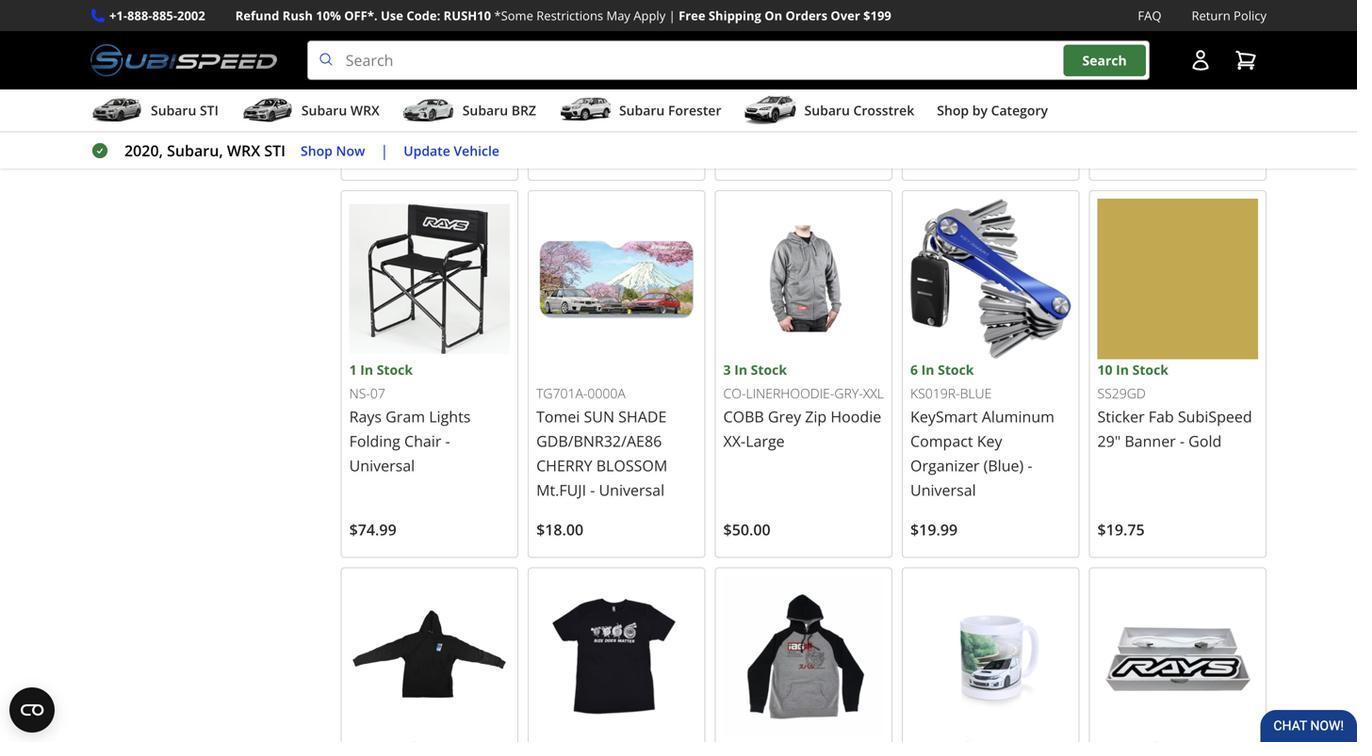 Task type: vqa. For each thing, say whether or not it's contained in the screenshot.
"$50.00"
yes



Task type: describe. For each thing, give the bounding box(es) containing it.
- inside 10 in stock ss29gd sticker fab subispeed 29" banner - gold
[[1180, 431, 1185, 451]]

logo inside iag-app-2064sm iag performance iag miami logo embroidered flexfit cap (black) - size s/m
[[584, 54, 618, 74]]

stock for linerhoodie-
[[751, 361, 787, 379]]

blossom
[[596, 456, 667, 476]]

search
[[1082, 51, 1127, 69]]

tg701a-0000a tomei sun shade gdb/bnr32/ae86 cherry blossom mt.fuji - universal
[[536, 385, 667, 500]]

may
[[606, 7, 630, 24]]

shade
[[618, 407, 667, 427]]

brz
[[511, 101, 536, 119]]

search input field
[[307, 41, 1150, 80]]

organizer
[[910, 456, 980, 476]]

3 iag from the left
[[910, 29, 935, 49]]

- inside 1 in stock ns-07 rays gram lights folding chair - universal
[[445, 431, 450, 451]]

tomei mug white grb impreza touge - universal image
[[910, 576, 1071, 737]]

roku
[[767, 54, 803, 74]]

10%
[[316, 7, 341, 24]]

key inside the "6 in stock ks019r-blue keysmart aluminum compact key organizer (blue) - universal"
[[977, 431, 1002, 451]]

update
[[404, 142, 450, 160]]

crosstrek
[[853, 101, 914, 119]]

2xl
[[1001, 78, 1026, 98]]

subispeed gift card
[[349, 29, 490, 49]]

blue
[[960, 385, 992, 403]]

s/m
[[657, 103, 685, 123]]

refund
[[235, 7, 279, 24]]

stock for sticker
[[1132, 361, 1169, 379]]

- inside ft86hrhd-m ft86speedfactory hachi roku hoodie - universal
[[861, 54, 866, 74]]

1 vertical spatial |
[[380, 141, 388, 161]]

gry-
[[834, 385, 863, 403]]

subaru forester button
[[559, 93, 721, 131]]

off*.
[[344, 7, 378, 24]]

rays gram lights folding chair - universal image
[[349, 199, 510, 359]]

xxl
[[863, 385, 884, 403]]

grey
[[768, 407, 801, 427]]

$74.99
[[349, 520, 396, 540]]

sun
[[584, 407, 614, 427]]

888-
[[127, 7, 152, 24]]

rays inside wraysbottlekeyu rays bottle & key holder-blue - universal
[[1097, 29, 1130, 49]]

rays inside 1 in stock ns-07 rays gram lights folding chair - universal
[[349, 407, 382, 427]]

subaru brz button
[[402, 93, 536, 131]]

apply
[[634, 7, 666, 24]]

embroidered
[[536, 78, 628, 98]]

subaru brz
[[462, 101, 536, 119]]

stock for 07
[[377, 361, 413, 379]]

sticker fab subispeed 29" banner - gold image
[[1097, 199, 1258, 360]]

subispeed repeated logo hoodie black x-large image
[[349, 576, 510, 737]]

cobb
[[723, 407, 764, 427]]

hoodie for ft86speedfactory
[[806, 54, 857, 74]]

(black) inside iag performance iag boxer logo hoodie (black) - size 2xl
[[910, 78, 956, 98]]

- inside the "6 in stock ks019r-blue keysmart aluminum compact key organizer (blue) - universal"
[[1028, 456, 1032, 476]]

ft86hrhd-
[[723, 7, 792, 25]]

+1-
[[109, 7, 127, 24]]

$50.00
[[723, 520, 771, 540]]

aluminum
[[982, 407, 1055, 427]]

tg701a-
[[536, 385, 588, 403]]

subaru sti button
[[90, 93, 219, 131]]

open widget image
[[9, 688, 55, 733]]

co-
[[723, 385, 746, 403]]

sti inside dropdown button
[[200, 101, 219, 119]]

restrictions
[[536, 7, 603, 24]]

iag performance iag boxer logo hoodie (black) - size 2xl
[[910, 29, 1059, 98]]

- inside tg701a-0000a tomei sun shade gdb/bnr32/ae86 cherry blossom mt.fuji - universal
[[590, 480, 595, 500]]

keysmart
[[910, 407, 978, 427]]

wrx inside dropdown button
[[350, 101, 380, 119]]

universal inside 1 in stock ns-07 rays gram lights folding chair - universal
[[349, 456, 415, 476]]

2064sm
[[589, 7, 638, 25]]

*some
[[494, 7, 533, 24]]

search button
[[1064, 45, 1146, 76]]

logo inside iag performance iag boxer logo hoodie (black) - size 2xl
[[956, 54, 990, 74]]

rays power bank external mobile charge - universal image
[[1097, 576, 1258, 737]]

rush
[[282, 7, 313, 24]]

shop by category
[[937, 101, 1048, 119]]

hoodie inside 3 in stock co-linerhoodie-gry-xxl cobb grey zip hoodie xx-large
[[831, 407, 881, 427]]

shop now link
[[301, 140, 365, 162]]

blue
[[1150, 54, 1181, 74]]

cap
[[536, 103, 563, 123]]

xx-
[[723, 431, 746, 451]]

(black) inside iag-app-2064sm iag performance iag miami logo embroidered flexfit cap (black) - size s/m
[[567, 103, 613, 123]]

- inside iag-app-2064sm iag performance iag miami logo embroidered flexfit cap (black) - size s/m
[[617, 103, 622, 123]]

subaru sti
[[151, 101, 219, 119]]

ss29gd
[[1097, 385, 1146, 403]]

zip
[[805, 407, 827, 427]]

subaru crosstrek
[[804, 101, 914, 119]]

return policy link
[[1192, 6, 1267, 26]]

iag-
[[536, 7, 561, 25]]

shop for shop now
[[301, 142, 333, 160]]

faq
[[1138, 7, 1161, 24]]

by
[[972, 101, 988, 119]]

wraysbottlekeyu
[[1097, 7, 1217, 25]]

fab
[[1149, 407, 1174, 427]]

code:
[[406, 7, 440, 24]]

boxer
[[910, 54, 952, 74]]

folding
[[349, 431, 400, 451]]

universal inside tg701a-0000a tomei sun shade gdb/bnr32/ae86 cherry blossom mt.fuji - universal
[[599, 480, 664, 500]]

shop for shop by category
[[937, 101, 969, 119]]

flexfit
[[632, 78, 675, 98]]

update vehicle
[[404, 142, 499, 160]]

+1-888-885-2002
[[109, 7, 205, 24]]

subispeed logo image
[[90, 41, 277, 80]]

a subaru wrx thumbnail image image
[[241, 96, 294, 125]]

performance inside iag performance iag boxer logo hoodie (black) - size 2xl
[[939, 29, 1030, 49]]

iag performance iag v3 size does matter t-shirt - size 2xl image
[[536, 576, 697, 737]]

07
[[370, 385, 385, 403]]

in for 07
[[360, 361, 373, 379]]

4 iag from the left
[[1034, 29, 1059, 49]]

large
[[746, 431, 785, 451]]

$18.00
[[536, 520, 584, 540]]

a subaru sti thumbnail image image
[[90, 96, 143, 125]]

refund rush 10% off*. use code: rush10 *some restrictions may apply | free shipping on orders over $199
[[235, 7, 891, 24]]

keysmart aluminum compact key organizer (blue) - universal image
[[910, 199, 1071, 360]]

6 in stock ks019r-blue keysmart aluminum compact key organizer (blue) - universal
[[910, 361, 1055, 500]]

orders
[[786, 7, 827, 24]]

subaru for subaru forester
[[619, 101, 665, 119]]



Task type: locate. For each thing, give the bounding box(es) containing it.
vehicle
[[454, 142, 499, 160]]

0 vertical spatial key
[[1194, 29, 1219, 49]]

3 in stock co-linerhoodie-gry-xxl cobb grey zip hoodie xx-large
[[723, 361, 884, 451]]

return
[[1192, 7, 1230, 24]]

1 horizontal spatial |
[[669, 7, 675, 24]]

tomei sun shade  gdb/bnr32/ae86 cherry blossom mt.fuji - universal image
[[536, 199, 697, 360]]

in right 1
[[360, 361, 373, 379]]

in for sticker
[[1116, 361, 1129, 379]]

1 horizontal spatial logo
[[956, 54, 990, 74]]

4 in from the left
[[1116, 361, 1129, 379]]

1 vertical spatial subispeed
[[1178, 407, 1252, 427]]

885-
[[152, 7, 177, 24]]

rays up the search
[[1097, 29, 1130, 49]]

wraysbottlekeyu rays bottle & key holder-blue - universal
[[1097, 7, 1219, 98]]

subispeed inside 10 in stock ss29gd sticker fab subispeed 29" banner - gold
[[1178, 407, 1252, 427]]

key inside wraysbottlekeyu rays bottle & key holder-blue - universal
[[1194, 29, 1219, 49]]

in for linerhoodie-
[[734, 361, 747, 379]]

hoodie
[[806, 54, 857, 74], [994, 54, 1045, 74], [831, 407, 881, 427]]

cherry
[[536, 456, 592, 476]]

rays down ns-
[[349, 407, 382, 427]]

stock up linerhoodie- on the bottom of page
[[751, 361, 787, 379]]

use
[[381, 7, 403, 24]]

1 horizontal spatial subispeed
[[1178, 407, 1252, 427]]

tomei
[[536, 407, 580, 427]]

stock up blue
[[938, 361, 974, 379]]

0 vertical spatial subispeed
[[349, 29, 423, 49]]

a subaru brz thumbnail image image
[[402, 96, 455, 125]]

ft86speedfactory
[[723, 29, 852, 49]]

- up subaru crosstrek
[[861, 54, 866, 74]]

subaru
[[151, 101, 196, 119], [301, 101, 347, 119], [462, 101, 508, 119], [619, 101, 665, 119], [804, 101, 850, 119]]

universal down the hachi
[[723, 78, 789, 98]]

gold
[[1189, 431, 1222, 451]]

shop by category button
[[937, 93, 1048, 131]]

app-
[[561, 7, 589, 25]]

subaru,
[[167, 141, 223, 161]]

cobb grey zip hoodie xx-large image
[[723, 199, 884, 359]]

0 horizontal spatial shop
[[301, 142, 333, 160]]

in
[[360, 361, 373, 379], [734, 361, 747, 379], [921, 361, 934, 379], [1116, 361, 1129, 379]]

universal down blossom
[[599, 480, 664, 500]]

in inside 3 in stock co-linerhoodie-gry-xxl cobb grey zip hoodie xx-large
[[734, 361, 747, 379]]

in for blue
[[921, 361, 934, 379]]

hoodie for iag
[[994, 54, 1045, 74]]

0 vertical spatial shop
[[937, 101, 969, 119]]

0 vertical spatial sti
[[200, 101, 219, 119]]

4 stock from the left
[[1132, 361, 1169, 379]]

| right now
[[380, 141, 388, 161]]

rays
[[1097, 29, 1130, 49], [349, 407, 382, 427]]

1 horizontal spatial rays
[[1097, 29, 1130, 49]]

1 subaru from the left
[[151, 101, 196, 119]]

3 in from the left
[[921, 361, 934, 379]]

4 subaru from the left
[[619, 101, 665, 119]]

3 stock from the left
[[938, 361, 974, 379]]

performance down 2064sm
[[565, 29, 656, 49]]

1 vertical spatial key
[[977, 431, 1002, 451]]

iag performance iag boxer logo hoodie (black) - size 2xl link
[[902, 0, 1080, 181]]

subaru for subaru brz
[[462, 101, 508, 119]]

- up "shop by category"
[[960, 78, 965, 98]]

2 performance from the left
[[939, 29, 1030, 49]]

in inside 1 in stock ns-07 rays gram lights folding chair - universal
[[360, 361, 373, 379]]

1 vertical spatial rays
[[349, 407, 382, 427]]

iag up boxer
[[910, 29, 935, 49]]

in right '6'
[[921, 361, 934, 379]]

- down lights
[[445, 431, 450, 451]]

gift
[[427, 29, 453, 49]]

0 horizontal spatial (black)
[[567, 103, 613, 123]]

&
[[1179, 29, 1190, 49]]

0 vertical spatial rays
[[1097, 29, 1130, 49]]

1 performance from the left
[[565, 29, 656, 49]]

6
[[910, 361, 918, 379]]

wrx
[[350, 101, 380, 119], [227, 141, 260, 161]]

subaru left brz
[[462, 101, 508, 119]]

iag performance iag closed deck hoodie (black & gray) - size s image
[[723, 576, 884, 737]]

wrx down the a subaru wrx thumbnail image
[[227, 141, 260, 161]]

hachi
[[723, 54, 763, 74]]

shop left by at right top
[[937, 101, 969, 119]]

size inside iag-app-2064sm iag performance iag miami logo embroidered flexfit cap (black) - size s/m
[[626, 103, 654, 123]]

0 vertical spatial (black)
[[910, 78, 956, 98]]

1 stock from the left
[[377, 361, 413, 379]]

iag down the iag-
[[536, 29, 561, 49]]

subaru forester
[[619, 101, 721, 119]]

bottle
[[1134, 29, 1175, 49]]

2 in from the left
[[734, 361, 747, 379]]

stock up ss29gd
[[1132, 361, 1169, 379]]

- right "a subaru forester thumbnail image"
[[617, 103, 622, 123]]

hoodie inside ft86hrhd-m ft86speedfactory hachi roku hoodie - universal
[[806, 54, 857, 74]]

subispeed
[[349, 29, 423, 49], [1178, 407, 1252, 427]]

universal inside the "6 in stock ks019r-blue keysmart aluminum compact key organizer (blue) - universal"
[[910, 480, 976, 500]]

2002
[[177, 7, 205, 24]]

0 horizontal spatial rays
[[349, 407, 382, 427]]

policy
[[1234, 7, 1267, 24]]

in right 3
[[734, 361, 747, 379]]

hoodie up 2xl
[[994, 54, 1045, 74]]

10 in stock ss29gd sticker fab subispeed 29" banner - gold
[[1097, 361, 1252, 451]]

universal down folding
[[349, 456, 415, 476]]

subaru inside "dropdown button"
[[804, 101, 850, 119]]

+1-888-885-2002 link
[[109, 6, 205, 26]]

card
[[456, 29, 490, 49]]

- left gold
[[1180, 431, 1185, 451]]

stock inside 1 in stock ns-07 rays gram lights folding chair - universal
[[377, 361, 413, 379]]

logo right boxer
[[956, 54, 990, 74]]

0 horizontal spatial subispeed
[[349, 29, 423, 49]]

wrx up now
[[350, 101, 380, 119]]

1 horizontal spatial wrx
[[350, 101, 380, 119]]

2020,
[[124, 141, 163, 161]]

hoodie inside iag performance iag boxer logo hoodie (black) - size 2xl
[[994, 54, 1045, 74]]

hoodie down gry-
[[831, 407, 881, 427]]

logo up 'embroidered'
[[584, 54, 618, 74]]

2 iag from the left
[[660, 29, 685, 49]]

faq link
[[1138, 6, 1161, 26]]

key right &
[[1194, 29, 1219, 49]]

performance
[[565, 29, 656, 49], [939, 29, 1030, 49]]

- right 'blue'
[[1185, 54, 1190, 74]]

0 vertical spatial wrx
[[350, 101, 380, 119]]

button image
[[1189, 49, 1212, 72]]

shop left now
[[301, 142, 333, 160]]

category
[[991, 101, 1048, 119]]

0 horizontal spatial logo
[[584, 54, 618, 74]]

shop now
[[301, 142, 365, 160]]

shipping
[[709, 7, 761, 24]]

rush10
[[444, 7, 491, 24]]

- right "mt.fuji"
[[590, 480, 595, 500]]

key up (blue)
[[977, 431, 1002, 451]]

3 subaru from the left
[[462, 101, 508, 119]]

stock inside 3 in stock co-linerhoodie-gry-xxl cobb grey zip hoodie xx-large
[[751, 361, 787, 379]]

2 stock from the left
[[751, 361, 787, 379]]

universal inside wraysbottlekeyu rays bottle & key holder-blue - universal
[[1097, 78, 1163, 98]]

subaru up subaru, at left
[[151, 101, 196, 119]]

- inside wraysbottlekeyu rays bottle & key holder-blue - universal
[[1185, 54, 1190, 74]]

mt.fuji
[[536, 480, 586, 500]]

ns-
[[349, 385, 370, 403]]

0000a
[[588, 385, 626, 403]]

- inside iag performance iag boxer logo hoodie (black) - size 2xl
[[960, 78, 965, 98]]

1 vertical spatial size
[[626, 103, 654, 123]]

in inside 10 in stock ss29gd sticker fab subispeed 29" banner - gold
[[1116, 361, 1129, 379]]

1 in from the left
[[360, 361, 373, 379]]

stock inside the "6 in stock ks019r-blue keysmart aluminum compact key organizer (blue) - universal"
[[938, 361, 974, 379]]

1
[[349, 361, 357, 379]]

a subaru forester thumbnail image image
[[559, 96, 612, 125]]

0 horizontal spatial |
[[380, 141, 388, 161]]

universal down the holder- at the top right
[[1097, 78, 1163, 98]]

1 horizontal spatial size
[[969, 78, 997, 98]]

stock up "07"
[[377, 361, 413, 379]]

sti
[[200, 101, 219, 119], [264, 141, 286, 161]]

return policy
[[1192, 7, 1267, 24]]

subaru wrx button
[[241, 93, 380, 131]]

2 subaru from the left
[[301, 101, 347, 119]]

1 logo from the left
[[584, 54, 618, 74]]

stock for blue
[[938, 361, 974, 379]]

sticker
[[1097, 407, 1145, 427]]

0 horizontal spatial sti
[[200, 101, 219, 119]]

hoodie right roku
[[806, 54, 857, 74]]

1 horizontal spatial sti
[[264, 141, 286, 161]]

stock
[[377, 361, 413, 379], [751, 361, 787, 379], [938, 361, 974, 379], [1132, 361, 1169, 379]]

size inside iag performance iag boxer logo hoodie (black) - size 2xl
[[969, 78, 997, 98]]

subaru for subaru crosstrek
[[804, 101, 850, 119]]

0 vertical spatial |
[[669, 7, 675, 24]]

29"
[[1097, 431, 1121, 451]]

1 vertical spatial shop
[[301, 142, 333, 160]]

gram
[[386, 407, 425, 427]]

-
[[861, 54, 866, 74], [1185, 54, 1190, 74], [960, 78, 965, 98], [617, 103, 622, 123], [445, 431, 450, 451], [1180, 431, 1185, 451], [1028, 456, 1032, 476], [590, 480, 595, 500]]

1 iag from the left
[[536, 29, 561, 49]]

0 vertical spatial size
[[969, 78, 997, 98]]

| left free
[[669, 7, 675, 24]]

1 horizontal spatial key
[[1194, 29, 1219, 49]]

universal down organizer
[[910, 480, 976, 500]]

(black)
[[910, 78, 956, 98], [567, 103, 613, 123]]

logo
[[584, 54, 618, 74], [956, 54, 990, 74]]

0 horizontal spatial wrx
[[227, 141, 260, 161]]

in right 10
[[1116, 361, 1129, 379]]

subaru up shop now
[[301, 101, 347, 119]]

performance up 2xl
[[939, 29, 1030, 49]]

on
[[765, 7, 782, 24]]

subaru right the a subaru crosstrek thumbnail image
[[804, 101, 850, 119]]

(black) down boxer
[[910, 78, 956, 98]]

performance inside iag-app-2064sm iag performance iag miami logo embroidered flexfit cap (black) - size s/m
[[565, 29, 656, 49]]

$199
[[863, 7, 891, 24]]

universal
[[723, 78, 789, 98], [1097, 78, 1163, 98], [349, 456, 415, 476], [599, 480, 664, 500], [910, 480, 976, 500]]

iag down free
[[660, 29, 685, 49]]

banner
[[1125, 431, 1176, 451]]

- right (blue)
[[1028, 456, 1032, 476]]

m
[[792, 7, 804, 25]]

(black) down 'embroidered'
[[567, 103, 613, 123]]

miami
[[536, 54, 580, 74]]

subispeed down use
[[349, 29, 423, 49]]

(blue)
[[984, 456, 1024, 476]]

in inside the "6 in stock ks019r-blue keysmart aluminum compact key organizer (blue) - universal"
[[921, 361, 934, 379]]

0 horizontal spatial key
[[977, 431, 1002, 451]]

subispeed up gold
[[1178, 407, 1252, 427]]

subaru down flexfit
[[619, 101, 665, 119]]

size up by at right top
[[969, 78, 997, 98]]

forester
[[668, 101, 721, 119]]

1 horizontal spatial performance
[[939, 29, 1030, 49]]

1 vertical spatial wrx
[[227, 141, 260, 161]]

0 horizontal spatial performance
[[565, 29, 656, 49]]

2 logo from the left
[[956, 54, 990, 74]]

sti up 2020, subaru, wrx sti on the left top
[[200, 101, 219, 119]]

stock inside 10 in stock ss29gd sticker fab subispeed 29" banner - gold
[[1132, 361, 1169, 379]]

1 horizontal spatial shop
[[937, 101, 969, 119]]

subaru for subaru wrx
[[301, 101, 347, 119]]

size down flexfit
[[626, 103, 654, 123]]

iag left the search button
[[1034, 29, 1059, 49]]

free
[[679, 7, 705, 24]]

universal inside ft86hrhd-m ft86speedfactory hachi roku hoodie - universal
[[723, 78, 789, 98]]

10
[[1097, 361, 1113, 379]]

a subaru crosstrek thumbnail image image
[[744, 96, 797, 125]]

over
[[831, 7, 860, 24]]

1 vertical spatial sti
[[264, 141, 286, 161]]

subaru for subaru sti
[[151, 101, 196, 119]]

3
[[723, 361, 731, 379]]

sti down the a subaru wrx thumbnail image
[[264, 141, 286, 161]]

1 vertical spatial (black)
[[567, 103, 613, 123]]

1 horizontal spatial (black)
[[910, 78, 956, 98]]

0 horizontal spatial size
[[626, 103, 654, 123]]

5 subaru from the left
[[804, 101, 850, 119]]

shop inside dropdown button
[[937, 101, 969, 119]]



